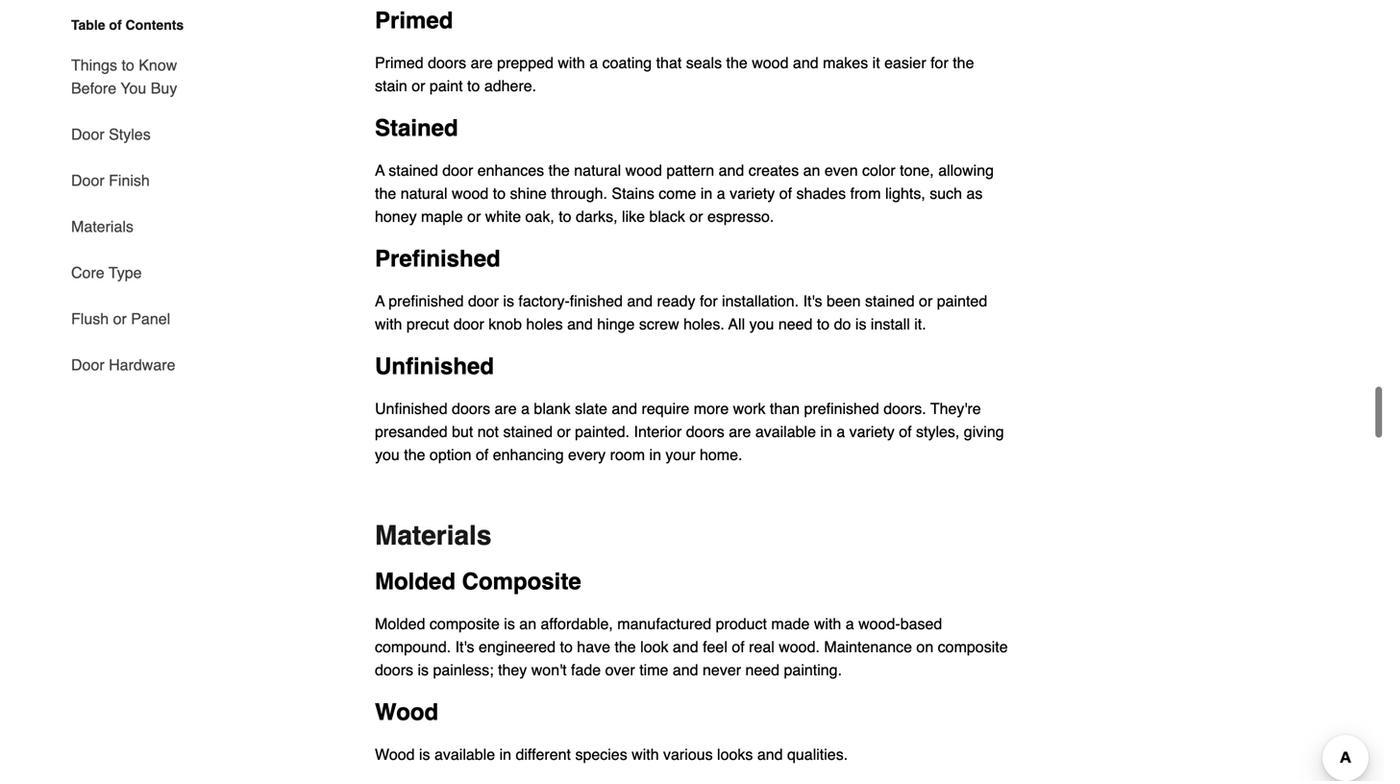Task type: describe. For each thing, give the bounding box(es) containing it.
blank
[[534, 400, 571, 418]]

enhances
[[478, 161, 544, 179]]

unfinished doors are a blank slate and require more work than prefinished doors. they're presanded but not stained or painted. interior doors are available in a variety of styles, giving you the option of enhancing every room in your home.
[[375, 400, 1004, 464]]

to right oak,
[[559, 208, 572, 225]]

honey
[[375, 208, 417, 225]]

a inside molded composite is an affordable, manufactured product made with a wood-based compound. it's engineered to have the look and feel of real wood. maintenance on composite doors is painless; they won't fade over time and never need painting.
[[846, 615, 854, 633]]

looks
[[717, 746, 753, 764]]

table of contents
[[71, 17, 184, 33]]

1 vertical spatial composite
[[938, 638, 1008, 656]]

pattern
[[667, 161, 714, 179]]

molded for molded composite
[[375, 569, 456, 595]]

affordable,
[[541, 615, 613, 633]]

variety inside 'unfinished doors are a blank slate and require more work than prefinished doors. they're presanded but not stained or painted. interior doors are available in a variety of styles, giving you the option of enhancing every room in your home.'
[[850, 423, 895, 441]]

on
[[917, 638, 934, 656]]

type
[[109, 264, 142, 282]]

species
[[575, 746, 627, 764]]

require
[[642, 400, 690, 418]]

0 horizontal spatial wood
[[452, 184, 489, 202]]

that
[[656, 54, 682, 71]]

are for a
[[495, 400, 517, 418]]

even
[[825, 161, 858, 179]]

primed for primed
[[375, 7, 453, 34]]

allowing
[[938, 161, 994, 179]]

composite
[[462, 569, 581, 595]]

look
[[640, 638, 669, 656]]

your
[[666, 446, 696, 464]]

need inside molded composite is an affordable, manufactured product made with a wood-based compound. it's engineered to have the look and feel of real wood. maintenance on composite doors is painless; they won't fade over time and never need painting.
[[746, 661, 780, 679]]

makes
[[823, 54, 868, 71]]

darks,
[[576, 208, 618, 225]]

stains
[[612, 184, 655, 202]]

you
[[121, 79, 146, 97]]

of right table
[[109, 17, 122, 33]]

screw
[[639, 315, 679, 333]]

it's inside a prefinished door is factory-finished and ready for installation. it's been stained or painted with precut door knob holes and hinge screw holes. all you need to do is install it.
[[803, 292, 822, 310]]

through.
[[551, 184, 608, 202]]

2 vertical spatial door
[[454, 315, 484, 333]]

door styles
[[71, 125, 151, 143]]

things to know before you buy link
[[71, 42, 200, 112]]

flush or panel
[[71, 310, 170, 328]]

molded for molded composite is an affordable, manufactured product made with a wood-based compound. it's engineered to have the look and feel of real wood. maintenance on composite doors is painless; they won't fade over time and never need painting.
[[375, 615, 425, 633]]

feel
[[703, 638, 728, 656]]

painted
[[937, 292, 988, 310]]

stained inside a prefinished door is factory-finished and ready for installation. it's been stained or painted with precut door knob holes and hinge screw holes. all you need to do is install it.
[[865, 292, 915, 310]]

coating
[[602, 54, 652, 71]]

door finish
[[71, 172, 150, 189]]

slate
[[575, 400, 608, 418]]

home.
[[700, 446, 743, 464]]

a for a stained door enhances the natural wood pattern and creates an even color tone, allowing the natural wood to shine through. stains come in a variety of shades from lights, such as honey maple or white oak, to darks, like black or espresso.
[[375, 161, 385, 179]]

available inside 'unfinished doors are a blank slate and require more work than prefinished doors. they're presanded but not stained or painted. interior doors are available in a variety of styles, giving you the option of enhancing every room in your home.'
[[755, 423, 816, 441]]

they're
[[931, 400, 981, 418]]

2 vertical spatial are
[[729, 423, 751, 441]]

an inside molded composite is an affordable, manufactured product made with a wood-based compound. it's engineered to have the look and feel of real wood. maintenance on composite doors is painless; they won't fade over time and never need painting.
[[519, 615, 537, 633]]

factory-
[[519, 292, 570, 310]]

adhere.
[[484, 77, 537, 95]]

door for wood
[[443, 161, 473, 179]]

materials link
[[71, 204, 134, 250]]

tone,
[[900, 161, 934, 179]]

work
[[733, 400, 766, 418]]

panel
[[131, 310, 170, 328]]

door for door hardware
[[71, 356, 104, 374]]

easier
[[885, 54, 926, 71]]

painted.
[[575, 423, 630, 441]]

painting.
[[784, 661, 842, 679]]

enhancing
[[493, 446, 564, 464]]

table
[[71, 17, 105, 33]]

with left various
[[632, 746, 659, 764]]

1 vertical spatial natural
[[401, 184, 448, 202]]

door for door finish
[[71, 172, 104, 189]]

come
[[659, 184, 696, 202]]

than
[[770, 400, 800, 418]]

door finish link
[[71, 158, 150, 204]]

option
[[430, 446, 472, 464]]

primed for primed doors are prepped with a coating that seals the wood and makes it easier for the stain or paint to adhere.
[[375, 54, 424, 71]]

doors up but
[[452, 400, 490, 418]]

or right black
[[690, 208, 703, 225]]

or inside table of contents element
[[113, 310, 127, 328]]

have
[[577, 638, 610, 656]]

installation.
[[722, 292, 799, 310]]

stain
[[375, 77, 407, 95]]

it.
[[914, 315, 926, 333]]

to inside primed doors are prepped with a coating that seals the wood and makes it easier for the stain or paint to adhere.
[[467, 77, 480, 95]]

ready
[[657, 292, 696, 310]]

creates
[[749, 161, 799, 179]]

been
[[827, 292, 861, 310]]

more
[[694, 400, 729, 418]]

over
[[605, 661, 635, 679]]

stained
[[375, 115, 458, 141]]

prefinished
[[375, 246, 501, 272]]

materials inside table of contents element
[[71, 218, 134, 236]]

a inside primed doors are prepped with a coating that seals the wood and makes it easier for the stain or paint to adhere.
[[590, 54, 598, 71]]

painless;
[[433, 661, 494, 679]]

to inside things to know before you buy
[[122, 56, 134, 74]]

to inside molded composite is an affordable, manufactured product made with a wood-based compound. it's engineered to have the look and feel of real wood. maintenance on composite doors is painless; they won't fade over time and never need painting.
[[560, 638, 573, 656]]

paint
[[430, 77, 463, 95]]

to inside a prefinished door is factory-finished and ready for installation. it's been stained or painted with precut door knob holes and hinge screw holes. all you need to do is install it.
[[817, 315, 830, 333]]

prefinished inside a prefinished door is factory-finished and ready for installation. it's been stained or painted with precut door knob holes and hinge screw holes. all you need to do is install it.
[[389, 292, 464, 310]]

of down doors.
[[899, 423, 912, 441]]

finish
[[109, 172, 150, 189]]

black
[[649, 208, 685, 225]]

wood.
[[779, 638, 820, 656]]

wood inside primed doors are prepped with a coating that seals the wood and makes it easier for the stain or paint to adhere.
[[752, 54, 789, 71]]

or inside 'unfinished doors are a blank slate and require more work than prefinished doors. they're presanded but not stained or painted. interior doors are available in a variety of styles, giving you the option of enhancing every room in your home.'
[[557, 423, 571, 441]]

and up screw
[[627, 292, 653, 310]]

shades
[[796, 184, 846, 202]]

they
[[498, 661, 527, 679]]

1 vertical spatial available
[[435, 746, 495, 764]]

and left feel
[[673, 638, 699, 656]]

door for door
[[468, 292, 499, 310]]

qualities.
[[787, 746, 848, 764]]



Task type: vqa. For each thing, say whether or not it's contained in the screenshot.
the Door in the Door Finish link
yes



Task type: locate. For each thing, give the bounding box(es) containing it.
1 horizontal spatial an
[[803, 161, 820, 179]]

0 horizontal spatial are
[[471, 54, 493, 71]]

core
[[71, 264, 104, 282]]

0 horizontal spatial it's
[[455, 638, 474, 656]]

1 horizontal spatial stained
[[503, 423, 553, 441]]

door
[[443, 161, 473, 179], [468, 292, 499, 310], [454, 315, 484, 333]]

to
[[122, 56, 134, 74], [467, 77, 480, 95], [493, 184, 506, 202], [559, 208, 572, 225], [817, 315, 830, 333], [560, 638, 573, 656]]

maple
[[421, 208, 463, 225]]

0 horizontal spatial materials
[[71, 218, 134, 236]]

with inside a prefinished door is factory-finished and ready for installation. it's been stained or painted with precut door knob holes and hinge screw holes. all you need to do is install it.
[[375, 315, 402, 333]]

the inside 'unfinished doors are a blank slate and require more work than prefinished doors. they're presanded but not stained or painted. interior doors are available in a variety of styles, giving you the option of enhancing every room in your home.'
[[404, 446, 425, 464]]

and right time
[[673, 661, 699, 679]]

an
[[803, 161, 820, 179], [519, 615, 537, 633]]

0 vertical spatial need
[[779, 315, 813, 333]]

available
[[755, 423, 816, 441], [435, 746, 495, 764]]

1 vertical spatial variety
[[850, 423, 895, 441]]

1 horizontal spatial for
[[931, 54, 949, 71]]

the right easier
[[953, 54, 974, 71]]

time
[[640, 661, 669, 679]]

natural
[[574, 161, 621, 179], [401, 184, 448, 202]]

0 vertical spatial natural
[[574, 161, 621, 179]]

stained down 'stained'
[[389, 161, 438, 179]]

2 horizontal spatial wood
[[752, 54, 789, 71]]

door
[[71, 125, 104, 143], [71, 172, 104, 189], [71, 356, 104, 374]]

1 a from the top
[[375, 161, 385, 179]]

real
[[749, 638, 775, 656]]

primed
[[375, 7, 453, 34], [375, 54, 424, 71]]

natural up maple
[[401, 184, 448, 202]]

a for a prefinished door is factory-finished and ready for installation. it's been stained or painted with precut door knob holes and hinge screw holes. all you need to do is install it.
[[375, 292, 385, 310]]

materials up core type
[[71, 218, 134, 236]]

1 vertical spatial are
[[495, 400, 517, 418]]

0 horizontal spatial variety
[[730, 184, 775, 202]]

0 vertical spatial available
[[755, 423, 816, 441]]

primed inside primed doors are prepped with a coating that seals the wood and makes it easier for the stain or paint to adhere.
[[375, 54, 424, 71]]

1 vertical spatial prefinished
[[804, 400, 879, 418]]

color
[[862, 161, 896, 179]]

a
[[375, 161, 385, 179], [375, 292, 385, 310]]

and up painted.
[[612, 400, 637, 418]]

a inside a prefinished door is factory-finished and ready for installation. it's been stained or painted with precut door knob holes and hinge screw holes. all you need to do is install it.
[[375, 292, 385, 310]]

0 vertical spatial door
[[71, 125, 104, 143]]

molded composite is an affordable, manufactured product made with a wood-based compound. it's engineered to have the look and feel of real wood. maintenance on composite doors is painless; they won't fade over time and never need painting.
[[375, 615, 1008, 679]]

and down finished
[[567, 315, 593, 333]]

2 door from the top
[[71, 172, 104, 189]]

primed doors are prepped with a coating that seals the wood and makes it easier for the stain or paint to adhere.
[[375, 54, 974, 95]]

wood for wood
[[375, 699, 439, 726]]

to up 'you'
[[122, 56, 134, 74]]

0 vertical spatial you
[[749, 315, 774, 333]]

1 molded from the top
[[375, 569, 456, 595]]

1 unfinished from the top
[[375, 353, 494, 380]]

of down creates
[[779, 184, 792, 202]]

1 vertical spatial door
[[71, 172, 104, 189]]

0 vertical spatial an
[[803, 161, 820, 179]]

0 vertical spatial a
[[375, 161, 385, 179]]

you down presanded on the bottom left
[[375, 446, 400, 464]]

0 horizontal spatial you
[[375, 446, 400, 464]]

variety inside a stained door enhances the natural wood pattern and creates an even color tone, allowing the natural wood to shine through. stains come in a variety of shades from lights, such as honey maple or white oak, to darks, like black or espresso.
[[730, 184, 775, 202]]

to down affordable,
[[560, 638, 573, 656]]

1 vertical spatial door
[[468, 292, 499, 310]]

0 vertical spatial molded
[[375, 569, 456, 595]]

styles
[[109, 125, 151, 143]]

different
[[516, 746, 571, 764]]

0 vertical spatial materials
[[71, 218, 134, 236]]

0 horizontal spatial composite
[[430, 615, 500, 633]]

unfinished for unfinished doors are a blank slate and require more work than prefinished doors. they're presanded but not stained or painted. interior doors are available in a variety of styles, giving you the option of enhancing every room in your home.
[[375, 400, 448, 418]]

door left finish
[[71, 172, 104, 189]]

giving
[[964, 423, 1004, 441]]

or right stain
[[412, 77, 425, 95]]

the inside molded composite is an affordable, manufactured product made with a wood-based compound. it's engineered to have the look and feel of real wood. maintenance on composite doors is painless; they won't fade over time and never need painting.
[[615, 638, 636, 656]]

1 horizontal spatial you
[[749, 315, 774, 333]]

it's up painless; on the bottom left of the page
[[455, 638, 474, 656]]

holes
[[526, 315, 563, 333]]

to up white
[[493, 184, 506, 202]]

manufactured
[[617, 615, 712, 633]]

stained up install
[[865, 292, 915, 310]]

door left knob
[[454, 315, 484, 333]]

0 vertical spatial are
[[471, 54, 493, 71]]

wood right seals
[[752, 54, 789, 71]]

with up 'wood.'
[[814, 615, 842, 633]]

finished
[[570, 292, 623, 310]]

you inside 'unfinished doors are a blank slate and require more work than prefinished doors. they're presanded but not stained or painted. interior doors are available in a variety of styles, giving you the option of enhancing every room in your home.'
[[375, 446, 400, 464]]

are
[[471, 54, 493, 71], [495, 400, 517, 418], [729, 423, 751, 441]]

unfinished for unfinished
[[375, 353, 494, 380]]

and right pattern
[[719, 161, 744, 179]]

with inside molded composite is an affordable, manufactured product made with a wood-based compound. it's engineered to have the look and feel of real wood. maintenance on composite doors is painless; they won't fade over time and never need painting.
[[814, 615, 842, 633]]

the right seals
[[726, 54, 748, 71]]

wood-
[[859, 615, 901, 633]]

for up holes. at the top
[[700, 292, 718, 310]]

0 horizontal spatial for
[[700, 292, 718, 310]]

a down prefinished
[[375, 292, 385, 310]]

0 vertical spatial composite
[[430, 615, 500, 633]]

1 horizontal spatial prefinished
[[804, 400, 879, 418]]

2 a from the top
[[375, 292, 385, 310]]

and inside a stained door enhances the natural wood pattern and creates an even color tone, allowing the natural wood to shine through. stains come in a variety of shades from lights, such as honey maple or white oak, to darks, like black or espresso.
[[719, 161, 744, 179]]

wood for wood is available in different species with various looks and qualities.
[[375, 746, 415, 764]]

know
[[139, 56, 177, 74]]

of right feel
[[732, 638, 745, 656]]

lights,
[[885, 184, 926, 202]]

0 vertical spatial wood
[[752, 54, 789, 71]]

the up over
[[615, 638, 636, 656]]

room
[[610, 446, 645, 464]]

1 vertical spatial wood
[[626, 161, 662, 179]]

molded inside molded composite is an affordable, manufactured product made with a wood-based compound. it's engineered to have the look and feel of real wood. maintenance on composite doors is painless; they won't fade over time and never need painting.
[[375, 615, 425, 633]]

stained inside a stained door enhances the natural wood pattern and creates an even color tone, allowing the natural wood to shine through. stains come in a variety of shades from lights, such as honey maple or white oak, to darks, like black or espresso.
[[389, 161, 438, 179]]

table of contents element
[[56, 15, 200, 377]]

flush or panel link
[[71, 296, 170, 342]]

knob
[[489, 315, 522, 333]]

precut
[[407, 315, 449, 333]]

with right prepped
[[558, 54, 585, 71]]

1 horizontal spatial materials
[[375, 520, 492, 551]]

1 primed from the top
[[375, 7, 453, 34]]

a up honey
[[375, 161, 385, 179]]

product
[[716, 615, 767, 633]]

door up maple
[[443, 161, 473, 179]]

1 vertical spatial need
[[746, 661, 780, 679]]

1 horizontal spatial wood
[[626, 161, 662, 179]]

2 vertical spatial stained
[[503, 423, 553, 441]]

shine
[[510, 184, 547, 202]]

1 vertical spatial molded
[[375, 615, 425, 633]]

2 horizontal spatial are
[[729, 423, 751, 441]]

you down installation.
[[749, 315, 774, 333]]

need down real
[[746, 661, 780, 679]]

prefinished right "than" on the right bottom
[[804, 400, 879, 418]]

0 vertical spatial door
[[443, 161, 473, 179]]

doors inside primed doors are prepped with a coating that seals the wood and makes it easier for the stain or paint to adhere.
[[428, 54, 466, 71]]

the up honey
[[375, 184, 396, 202]]

buy
[[151, 79, 177, 97]]

unfinished
[[375, 353, 494, 380], [375, 400, 448, 418]]

a inside a stained door enhances the natural wood pattern and creates an even color tone, allowing the natural wood to shine through. stains come in a variety of shades from lights, such as honey maple or white oak, to darks, like black or espresso.
[[717, 184, 726, 202]]

you inside a prefinished door is factory-finished and ready for installation. it's been stained or painted with precut door knob holes and hinge screw holes. all you need to do is install it.
[[749, 315, 774, 333]]

not
[[478, 423, 499, 441]]

stained inside 'unfinished doors are a blank slate and require more work than prefinished doors. they're presanded but not stained or painted. interior doors are available in a variety of styles, giving you the option of enhancing every room in your home.'
[[503, 423, 553, 441]]

0 horizontal spatial stained
[[389, 161, 438, 179]]

0 vertical spatial it's
[[803, 292, 822, 310]]

of inside a stained door enhances the natural wood pattern and creates an even color tone, allowing the natural wood to shine through. stains come in a variety of shades from lights, such as honey maple or white oak, to darks, like black or espresso.
[[779, 184, 792, 202]]

to left do
[[817, 315, 830, 333]]

need down installation.
[[779, 315, 813, 333]]

are down 'work'
[[729, 423, 751, 441]]

in inside a stained door enhances the natural wood pattern and creates an even color tone, allowing the natural wood to shine through. stains come in a variety of shades from lights, such as honey maple or white oak, to darks, like black or espresso.
[[701, 184, 713, 202]]

stained up enhancing
[[503, 423, 553, 441]]

unfinished down precut
[[375, 353, 494, 380]]

to right paint on the top left of the page
[[467, 77, 480, 95]]

2 vertical spatial wood
[[452, 184, 489, 202]]

but
[[452, 423, 473, 441]]

or inside primed doors are prepped with a coating that seals the wood and makes it easier for the stain or paint to adhere.
[[412, 77, 425, 95]]

it's
[[803, 292, 822, 310], [455, 638, 474, 656]]

before
[[71, 79, 116, 97]]

it's left been
[[803, 292, 822, 310]]

with
[[558, 54, 585, 71], [375, 315, 402, 333], [814, 615, 842, 633], [632, 746, 659, 764]]

are for prepped
[[471, 54, 493, 71]]

available down "than" on the right bottom
[[755, 423, 816, 441]]

0 vertical spatial variety
[[730, 184, 775, 202]]

need
[[779, 315, 813, 333], [746, 661, 780, 679]]

1 horizontal spatial natural
[[574, 161, 621, 179]]

things to know before you buy
[[71, 56, 177, 97]]

door down flush
[[71, 356, 104, 374]]

molded composite
[[375, 569, 581, 595]]

need inside a prefinished door is factory-finished and ready for installation. it's been stained or painted with precut door knob holes and hinge screw holes. all you need to do is install it.
[[779, 315, 813, 333]]

an inside a stained door enhances the natural wood pattern and creates an even color tone, allowing the natural wood to shine through. stains come in a variety of shades from lights, such as honey maple or white oak, to darks, like black or espresso.
[[803, 161, 820, 179]]

from
[[850, 184, 881, 202]]

1 vertical spatial you
[[375, 446, 400, 464]]

0 horizontal spatial natural
[[401, 184, 448, 202]]

2 vertical spatial door
[[71, 356, 104, 374]]

fade
[[571, 661, 601, 679]]

of
[[109, 17, 122, 33], [779, 184, 792, 202], [899, 423, 912, 441], [476, 446, 489, 464], [732, 638, 745, 656]]

with inside primed doors are prepped with a coating that seals the wood and makes it easier for the stain or paint to adhere.
[[558, 54, 585, 71]]

of inside molded composite is an affordable, manufactured product made with a wood-based compound. it's engineered to have the look and feel of real wood. maintenance on composite doors is painless; they won't fade over time and never need painting.
[[732, 638, 745, 656]]

of down not
[[476, 446, 489, 464]]

available left different
[[435, 746, 495, 764]]

door hardware link
[[71, 342, 175, 377]]

are up not
[[495, 400, 517, 418]]

made
[[771, 615, 810, 633]]

2 wood from the top
[[375, 746, 415, 764]]

0 vertical spatial wood
[[375, 699, 439, 726]]

1 door from the top
[[71, 125, 104, 143]]

or right flush
[[113, 310, 127, 328]]

1 vertical spatial a
[[375, 292, 385, 310]]

doors down 'compound.'
[[375, 661, 413, 679]]

hinge
[[597, 315, 635, 333]]

0 vertical spatial prefinished
[[389, 292, 464, 310]]

and inside 'unfinished doors are a blank slate and require more work than prefinished doors. they're presanded but not stained or painted. interior doors are available in a variety of styles, giving you the option of enhancing every room in your home.'
[[612, 400, 637, 418]]

core type
[[71, 264, 142, 282]]

1 horizontal spatial composite
[[938, 638, 1008, 656]]

for inside primed doors are prepped with a coating that seals the wood and makes it easier for the stain or paint to adhere.
[[931, 54, 949, 71]]

and right looks
[[757, 746, 783, 764]]

1 horizontal spatial variety
[[850, 423, 895, 441]]

doors inside molded composite is an affordable, manufactured product made with a wood-based compound. it's engineered to have the look and feel of real wood. maintenance on composite doors is painless; they won't fade over time and never need painting.
[[375, 661, 413, 679]]

a inside a stained door enhances the natural wood pattern and creates an even color tone, allowing the natural wood to shine through. stains come in a variety of shades from lights, such as honey maple or white oak, to darks, like black or espresso.
[[375, 161, 385, 179]]

or inside a prefinished door is factory-finished and ready for installation. it's been stained or painted with precut door knob holes and hinge screw holes. all you need to do is install it.
[[919, 292, 933, 310]]

0 horizontal spatial prefinished
[[389, 292, 464, 310]]

0 horizontal spatial available
[[435, 746, 495, 764]]

flush
[[71, 310, 109, 328]]

natural up through.
[[574, 161, 621, 179]]

2 unfinished from the top
[[375, 400, 448, 418]]

1 vertical spatial for
[[700, 292, 718, 310]]

stained
[[389, 161, 438, 179], [865, 292, 915, 310], [503, 423, 553, 441]]

prefinished inside 'unfinished doors are a blank slate and require more work than prefinished doors. they're presanded but not stained or painted. interior doors are available in a variety of styles, giving you the option of enhancing every room in your home.'
[[804, 400, 879, 418]]

are up "adhere."
[[471, 54, 493, 71]]

1 horizontal spatial available
[[755, 423, 816, 441]]

a
[[590, 54, 598, 71], [717, 184, 726, 202], [521, 400, 530, 418], [837, 423, 845, 441], [846, 615, 854, 633]]

0 vertical spatial unfinished
[[375, 353, 494, 380]]

an up "shades"
[[803, 161, 820, 179]]

or down the blank
[[557, 423, 571, 441]]

in
[[701, 184, 713, 202], [820, 423, 832, 441], [649, 446, 661, 464], [499, 746, 511, 764]]

it's inside molded composite is an affordable, manufactured product made with a wood-based compound. it's engineered to have the look and feel of real wood. maintenance on composite doors is painless; they won't fade over time and never need painting.
[[455, 638, 474, 656]]

every
[[568, 446, 606, 464]]

various
[[663, 746, 713, 764]]

based
[[901, 615, 942, 633]]

composite down molded composite in the bottom left of the page
[[430, 615, 500, 633]]

1 vertical spatial primed
[[375, 54, 424, 71]]

2 primed from the top
[[375, 54, 424, 71]]

the up through.
[[549, 161, 570, 179]]

0 vertical spatial for
[[931, 54, 949, 71]]

door up knob
[[468, 292, 499, 310]]

for right easier
[[931, 54, 949, 71]]

doors up paint on the top left of the page
[[428, 54, 466, 71]]

maintenance
[[824, 638, 912, 656]]

a prefinished door is factory-finished and ready for installation. it's been stained or painted with precut door knob holes and hinge screw holes. all you need to do is install it.
[[375, 292, 988, 333]]

doors down more
[[686, 423, 725, 441]]

2 molded from the top
[[375, 615, 425, 633]]

1 vertical spatial materials
[[375, 520, 492, 551]]

as
[[967, 184, 983, 202]]

or up it. at top
[[919, 292, 933, 310]]

seals
[[686, 54, 722, 71]]

1 horizontal spatial are
[[495, 400, 517, 418]]

materials up molded composite in the bottom left of the page
[[375, 520, 492, 551]]

an up engineered
[[519, 615, 537, 633]]

with left precut
[[375, 315, 402, 333]]

door left styles
[[71, 125, 104, 143]]

1 wood from the top
[[375, 699, 439, 726]]

holes.
[[684, 315, 725, 333]]

door for door styles
[[71, 125, 104, 143]]

3 door from the top
[[71, 356, 104, 374]]

install
[[871, 315, 910, 333]]

all
[[729, 315, 745, 333]]

and left makes
[[793, 54, 819, 71]]

and inside primed doors are prepped with a coating that seals the wood and makes it easier for the stain or paint to adhere.
[[793, 54, 819, 71]]

compound.
[[375, 638, 451, 656]]

variety up 'espresso.'
[[730, 184, 775, 202]]

0 vertical spatial stained
[[389, 161, 438, 179]]

1 vertical spatial unfinished
[[375, 400, 448, 418]]

variety down doors.
[[850, 423, 895, 441]]

1 horizontal spatial it's
[[803, 292, 822, 310]]

wood up stains at the top left of the page
[[626, 161, 662, 179]]

door inside a stained door enhances the natural wood pattern and creates an even color tone, allowing the natural wood to shine through. stains come in a variety of shades from lights, such as honey maple or white oak, to darks, like black or espresso.
[[443, 161, 473, 179]]

wood
[[375, 699, 439, 726], [375, 746, 415, 764]]

or left white
[[467, 208, 481, 225]]

unfinished up presanded on the bottom left
[[375, 400, 448, 418]]

0 vertical spatial primed
[[375, 7, 453, 34]]

2 horizontal spatial stained
[[865, 292, 915, 310]]

the
[[726, 54, 748, 71], [953, 54, 974, 71], [549, 161, 570, 179], [375, 184, 396, 202], [404, 446, 425, 464], [615, 638, 636, 656]]

a stained door enhances the natural wood pattern and creates an even color tone, allowing the natural wood to shine through. stains come in a variety of shades from lights, such as honey maple or white oak, to darks, like black or espresso.
[[375, 161, 994, 225]]

1 vertical spatial stained
[[865, 292, 915, 310]]

and
[[793, 54, 819, 71], [719, 161, 744, 179], [627, 292, 653, 310], [567, 315, 593, 333], [612, 400, 637, 418], [673, 638, 699, 656], [673, 661, 699, 679], [757, 746, 783, 764]]

unfinished inside 'unfinished doors are a blank slate and require more work than prefinished doors. they're presanded but not stained or painted. interior doors are available in a variety of styles, giving you the option of enhancing every room in your home.'
[[375, 400, 448, 418]]

prefinished up precut
[[389, 292, 464, 310]]

doors.
[[884, 400, 926, 418]]

0 horizontal spatial an
[[519, 615, 537, 633]]

door inside 'link'
[[71, 356, 104, 374]]

composite right on at the right of the page
[[938, 638, 1008, 656]]

1 vertical spatial it's
[[455, 638, 474, 656]]

for inside a prefinished door is factory-finished and ready for installation. it's been stained or painted with precut door knob holes and hinge screw holes. all you need to do is install it.
[[700, 292, 718, 310]]

are inside primed doors are prepped with a coating that seals the wood and makes it easier for the stain or paint to adhere.
[[471, 54, 493, 71]]

wood up maple
[[452, 184, 489, 202]]

prepped
[[497, 54, 554, 71]]

the down presanded on the bottom left
[[404, 446, 425, 464]]

do
[[834, 315, 851, 333]]

styles,
[[916, 423, 960, 441]]

1 vertical spatial an
[[519, 615, 537, 633]]

1 vertical spatial wood
[[375, 746, 415, 764]]



